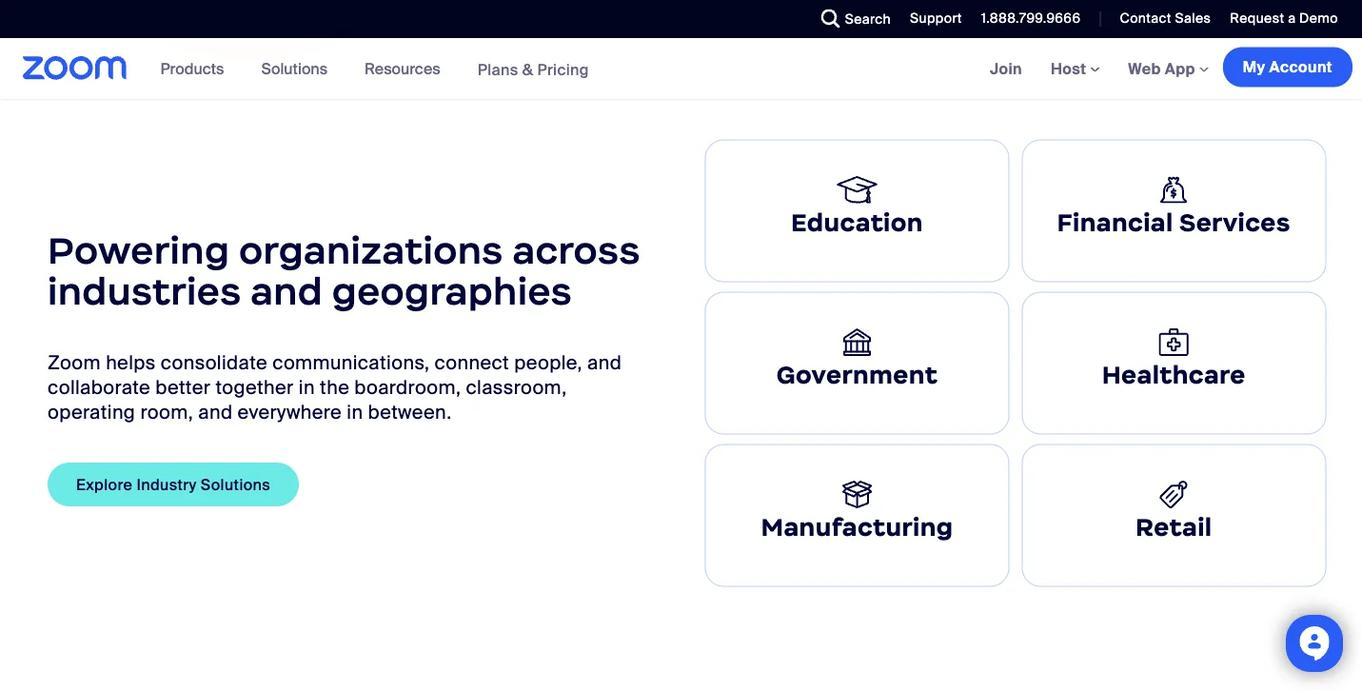 Task type: vqa. For each thing, say whether or not it's contained in the screenshot.
Profile picture
no



Task type: describe. For each thing, give the bounding box(es) containing it.
explore
[[76, 475, 133, 495]]

powering
[[48, 228, 230, 274]]

host
[[1051, 59, 1091, 79]]

zoom logo image
[[23, 56, 127, 80]]

1 horizontal spatial in
[[347, 400, 363, 425]]

0 horizontal spatial in
[[299, 376, 315, 400]]

request
[[1231, 10, 1285, 27]]

solutions button
[[261, 38, 336, 99]]

room,
[[140, 400, 193, 425]]

consolidate
[[161, 351, 268, 375]]

plans & pricing
[[478, 59, 589, 79]]

between.
[[368, 400, 452, 425]]

boardroom,
[[355, 376, 461, 400]]

a
[[1288, 10, 1296, 27]]

my account link
[[1223, 47, 1353, 87]]

the
[[320, 376, 350, 400]]

support
[[910, 10, 962, 27]]

together
[[216, 376, 294, 400]]

web app button
[[1129, 59, 1209, 79]]

contact
[[1120, 10, 1172, 27]]

industry
[[137, 475, 197, 495]]

organizations
[[239, 228, 503, 274]]

search button
[[807, 0, 896, 38]]

manufacturing
[[761, 512, 954, 543]]

resources button
[[365, 38, 449, 99]]

meetings navigation
[[976, 38, 1363, 100]]

powering organizations across industries and geographies
[[48, 228, 641, 315]]

services
[[1180, 207, 1291, 238]]

explore industry solutions link
[[48, 463, 299, 507]]

my
[[1243, 57, 1266, 77]]

contact sales link up web app dropdown button
[[1120, 10, 1211, 27]]

app
[[1165, 59, 1196, 79]]

products button
[[161, 38, 233, 99]]

solutions inside dropdown button
[[261, 59, 328, 79]]

web app
[[1129, 59, 1196, 79]]

plans
[[478, 59, 518, 79]]

join link
[[976, 38, 1037, 99]]

industries
[[48, 269, 241, 315]]

request a demo
[[1231, 10, 1339, 27]]

people,
[[514, 351, 583, 375]]

1 vertical spatial and
[[588, 351, 622, 375]]

education
[[791, 208, 924, 239]]

my account
[[1243, 57, 1333, 77]]

contact sales
[[1120, 10, 1211, 27]]



Task type: locate. For each thing, give the bounding box(es) containing it.
product information navigation
[[146, 38, 604, 100]]

retail
[[1136, 512, 1213, 543]]

healthcare
[[1102, 360, 1246, 391]]

join
[[990, 59, 1023, 79]]

products
[[161, 59, 224, 79]]

web
[[1129, 59, 1161, 79]]

everywhere
[[238, 400, 342, 425]]

collaborate
[[48, 376, 151, 400]]

in left the
[[299, 376, 315, 400]]

solutions
[[261, 59, 328, 79], [201, 475, 271, 495]]

1.888.799.9666
[[981, 10, 1081, 27]]

account
[[1270, 57, 1333, 77]]

helps
[[106, 351, 156, 375]]

2 horizontal spatial and
[[588, 351, 622, 375]]

operating
[[48, 400, 135, 425]]

zoom helps consolidate communications, connect people, and collaborate better together in the boardroom, classroom, operating room, and everywhere in between.
[[48, 351, 622, 425]]

1 horizontal spatial and
[[251, 269, 323, 315]]

across
[[513, 228, 641, 274]]

in down the
[[347, 400, 363, 425]]

2 vertical spatial and
[[198, 400, 233, 425]]

contact sales link up the web app
[[1106, 0, 1216, 38]]

1.888.799.9666 button
[[967, 0, 1086, 38], [981, 10, 1081, 27]]

1 vertical spatial in
[[347, 400, 363, 425]]

in
[[299, 376, 315, 400], [347, 400, 363, 425]]

1 vertical spatial solutions
[[201, 475, 271, 495]]

request a demo link
[[1216, 0, 1363, 38], [1231, 10, 1339, 27]]

resources
[[365, 59, 440, 79]]

demo
[[1300, 10, 1339, 27]]

and
[[251, 269, 323, 315], [588, 351, 622, 375], [198, 400, 233, 425]]

pricing
[[537, 59, 589, 79]]

and inside powering organizations across industries and geographies
[[251, 269, 323, 315]]

financial
[[1057, 207, 1174, 238]]

powering organizations across industries and geographies tab list
[[700, 135, 1334, 592]]

host button
[[1051, 59, 1100, 79]]

search
[[845, 10, 891, 28]]

contact sales link
[[1106, 0, 1216, 38], [1120, 10, 1211, 27]]

financial services
[[1057, 207, 1291, 238]]

0 vertical spatial solutions
[[261, 59, 328, 79]]

sales
[[1175, 10, 1211, 27]]

explore industry solutions
[[76, 475, 271, 495]]

better
[[155, 376, 211, 400]]

government
[[777, 360, 938, 391]]

0 vertical spatial and
[[251, 269, 323, 315]]

communications,
[[273, 351, 430, 375]]

connect
[[435, 351, 509, 375]]

support link
[[896, 0, 967, 38], [910, 10, 962, 27]]

zoom
[[48, 351, 101, 375]]

&
[[522, 59, 534, 79]]

banner
[[0, 38, 1363, 100]]

classroom,
[[466, 376, 567, 400]]

banner containing my account
[[0, 38, 1363, 100]]

geographies
[[332, 269, 572, 315]]

plans & pricing link
[[478, 59, 589, 79], [478, 59, 589, 79]]

0 vertical spatial in
[[299, 376, 315, 400]]

0 horizontal spatial and
[[198, 400, 233, 425]]



